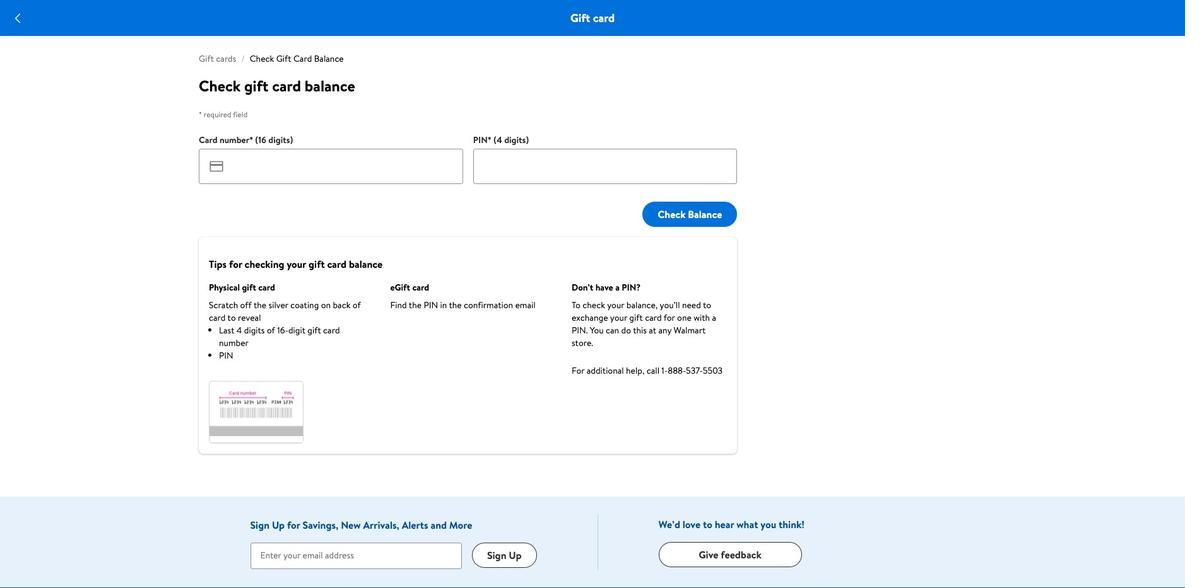 Task type: vqa. For each thing, say whether or not it's contained in the screenshot.
the | on the left of page
no



Task type: describe. For each thing, give the bounding box(es) containing it.
gift cards / check gift card balance
[[199, 52, 344, 65]]

coating
[[290, 299, 319, 312]]

4
[[237, 324, 242, 337]]

PIN* (4 digits) password field
[[473, 149, 737, 184]]

check for check gift card balance
[[199, 75, 241, 97]]

537-
[[686, 365, 703, 377]]

Card number* (16 digits) text field
[[199, 149, 463, 184]]

this
[[633, 324, 647, 337]]

sign for sign up
[[487, 549, 506, 563]]

16-
[[277, 324, 288, 337]]

physical
[[209, 281, 240, 294]]

feedback
[[721, 548, 762, 562]]

up for sign up for savings, new arrivals, alerts and more
[[272, 519, 285, 533]]

pin* (4 digits)
[[473, 134, 529, 146]]

you
[[590, 324, 604, 337]]

back image
[[10, 10, 25, 26]]

sign for sign up for savings, new arrivals, alerts and more
[[250, 519, 270, 533]]

we'd
[[659, 518, 680, 532]]

we'd love to hear what you think!
[[659, 518, 805, 532]]

check for check balance
[[658, 208, 686, 221]]

don't have a pin? to check your balance, you'll need to exchange your gift card for one with a pin. you can do this at any walmart store.
[[572, 281, 716, 350]]

required
[[204, 109, 231, 120]]

3 the from the left
[[449, 299, 462, 312]]

0 vertical spatial check
[[250, 52, 274, 65]]

check balance button
[[643, 202, 737, 227]]

field
[[233, 109, 248, 120]]

physical gift card scratch off the silver coating on back of card to reveal last 4 digits of 16-digit gift card number pin
[[209, 281, 361, 362]]

your down have
[[607, 299, 624, 312]]

888-
[[668, 365, 686, 377]]

in
[[440, 299, 447, 312]]

to inside the don't have a pin? to check your balance, you'll need to exchange your gift card for one with a pin. you can do this at any walmart store.
[[703, 299, 711, 312]]

for
[[572, 365, 585, 377]]

you'll
[[660, 299, 680, 312]]

* required field
[[199, 109, 248, 120]]

1 vertical spatial balance
[[349, 257, 383, 271]]

Enter your email address field
[[250, 544, 462, 570]]

sign up button
[[472, 544, 537, 569]]

give
[[699, 548, 719, 562]]

egift
[[390, 281, 410, 294]]

0 vertical spatial balance
[[305, 75, 355, 97]]

walmart
[[674, 324, 706, 337]]

card number* (16 digits)
[[199, 134, 293, 146]]

*
[[199, 109, 202, 120]]

0 horizontal spatial card
[[199, 134, 217, 146]]

1-
[[662, 365, 668, 377]]

1 horizontal spatial a
[[712, 312, 716, 324]]

do
[[621, 324, 631, 337]]

pin*
[[473, 134, 492, 146]]

checking
[[245, 257, 284, 271]]

5503
[[703, 365, 723, 377]]

gift inside the don't have a pin? to check your balance, you'll need to exchange your gift card for one with a pin. you can do this at any walmart store.
[[629, 312, 643, 324]]

give feedback button
[[659, 543, 802, 568]]

digits
[[244, 324, 265, 337]]

physical gift card: please enter the first 16 digits as gift card number, and the last 4 digits as pin. image
[[209, 381, 304, 444]]

last
[[219, 324, 234, 337]]

the inside physical gift card scratch off the silver coating on back of card to reveal last 4 digits of 16-digit gift card number pin
[[254, 299, 266, 312]]

with
[[694, 312, 710, 324]]

scratch
[[209, 299, 238, 312]]

any
[[659, 324, 672, 337]]

tips for checking your gift card balance
[[209, 257, 383, 271]]

2 the from the left
[[409, 299, 422, 312]]

check gift card balance link
[[250, 52, 344, 65]]

and
[[431, 519, 447, 533]]

you
[[761, 518, 776, 532]]

digit
[[288, 324, 305, 337]]

need
[[682, 299, 701, 312]]

2 digits) from the left
[[504, 134, 529, 146]]

sign up
[[487, 549, 522, 563]]

confirmation
[[464, 299, 513, 312]]

gift card
[[570, 10, 615, 26]]

savings,
[[303, 519, 339, 533]]

egift card find the pin in the confirmation email
[[390, 281, 536, 312]]

sign up for savings, new arrivals, alerts and more
[[250, 519, 472, 533]]

have
[[596, 281, 613, 294]]

(4
[[494, 134, 502, 146]]

/
[[241, 52, 245, 65]]

check gift card balance
[[199, 75, 355, 97]]

pin inside egift card find the pin in the confirmation email
[[424, 299, 438, 312]]

gift for gift card
[[570, 10, 590, 26]]

1 horizontal spatial of
[[353, 299, 361, 312]]

give feedback
[[699, 548, 762, 562]]



Task type: locate. For each thing, give the bounding box(es) containing it.
0 vertical spatial of
[[353, 299, 361, 312]]

for left one
[[664, 312, 675, 324]]

for
[[229, 257, 242, 271], [664, 312, 675, 324], [287, 519, 300, 533]]

1 vertical spatial check
[[199, 75, 241, 97]]

1 vertical spatial pin
[[219, 350, 233, 362]]

1 horizontal spatial pin
[[424, 299, 438, 312]]

off
[[240, 299, 252, 312]]

1 digits) from the left
[[268, 134, 293, 146]]

for right tips
[[229, 257, 242, 271]]

1 horizontal spatial up
[[509, 549, 522, 563]]

0 vertical spatial pin
[[424, 299, 438, 312]]

exchange
[[572, 312, 608, 324]]

1 vertical spatial card
[[199, 134, 217, 146]]

gift for gift cards / check gift card balance
[[199, 52, 214, 65]]

check balance
[[658, 208, 722, 221]]

pin
[[424, 299, 438, 312], [219, 350, 233, 362]]

1 vertical spatial up
[[509, 549, 522, 563]]

for left savings,
[[287, 519, 300, 533]]

2 horizontal spatial for
[[664, 312, 675, 324]]

balance inside button
[[688, 208, 722, 221]]

card inside the don't have a pin? to check your balance, you'll need to exchange your gift card for one with a pin. you can do this at any walmart store.
[[645, 312, 662, 324]]

to left 4
[[228, 312, 236, 324]]

new
[[341, 519, 361, 533]]

arrivals,
[[363, 519, 399, 533]]

your left the this
[[610, 312, 627, 324]]

card
[[293, 52, 312, 65], [199, 134, 217, 146]]

0 horizontal spatial the
[[254, 299, 266, 312]]

additional
[[587, 365, 624, 377]]

store.
[[572, 337, 593, 350]]

find
[[390, 299, 407, 312]]

card down "*"
[[199, 134, 217, 146]]

gift up off
[[242, 281, 256, 294]]

1 horizontal spatial check
[[250, 52, 274, 65]]

0 horizontal spatial pin
[[219, 350, 233, 362]]

balance down check gift card balance link
[[305, 75, 355, 97]]

don't
[[572, 281, 593, 294]]

0 vertical spatial balance
[[314, 52, 344, 65]]

1 the from the left
[[254, 299, 266, 312]]

the right off
[[254, 299, 266, 312]]

silver
[[269, 299, 288, 312]]

cards
[[216, 52, 236, 65]]

0 horizontal spatial of
[[267, 324, 275, 337]]

on
[[321, 299, 331, 312]]

0 vertical spatial sign
[[250, 519, 270, 533]]

2 horizontal spatial check
[[658, 208, 686, 221]]

your right checking
[[287, 257, 306, 271]]

call
[[647, 365, 660, 377]]

digits) right (16
[[268, 134, 293, 146]]

of right 'back'
[[353, 299, 361, 312]]

1 horizontal spatial the
[[409, 299, 422, 312]]

email
[[515, 299, 536, 312]]

gift
[[570, 10, 590, 26], [199, 52, 214, 65], [276, 52, 291, 65]]

your
[[287, 257, 306, 271], [607, 299, 624, 312], [610, 312, 627, 324]]

balance
[[314, 52, 344, 65], [688, 208, 722, 221]]

to right "need"
[[703, 299, 711, 312]]

up
[[272, 519, 285, 533], [509, 549, 522, 563]]

1 horizontal spatial digits)
[[504, 134, 529, 146]]

pin left in on the bottom of page
[[424, 299, 438, 312]]

0 horizontal spatial up
[[272, 519, 285, 533]]

to inside physical gift card scratch off the silver coating on back of card to reveal last 4 digits of 16-digit gift card number pin
[[228, 312, 236, 324]]

2 vertical spatial for
[[287, 519, 300, 533]]

0 horizontal spatial for
[[229, 257, 242, 271]]

to
[[703, 299, 711, 312], [228, 312, 236, 324], [703, 518, 713, 532]]

up for sign up
[[509, 549, 522, 563]]

reveal
[[238, 312, 261, 324]]

check
[[583, 299, 605, 312]]

digits) right "(4"
[[504, 134, 529, 146]]

check inside button
[[658, 208, 686, 221]]

the right in on the bottom of page
[[449, 299, 462, 312]]

card up check gift card balance
[[293, 52, 312, 65]]

1 vertical spatial for
[[664, 312, 675, 324]]

1 vertical spatial of
[[267, 324, 275, 337]]

pin inside physical gift card scratch off the silver coating on back of card to reveal last 4 digits of 16-digit gift card number pin
[[219, 350, 233, 362]]

gift right digit
[[308, 324, 321, 337]]

a
[[615, 281, 620, 294], [712, 312, 716, 324]]

1 horizontal spatial sign
[[487, 549, 506, 563]]

a right with
[[712, 312, 716, 324]]

hear
[[715, 518, 734, 532]]

0 horizontal spatial sign
[[250, 519, 270, 533]]

balance
[[305, 75, 355, 97], [349, 257, 383, 271]]

pin?
[[622, 281, 641, 294]]

a right have
[[615, 281, 620, 294]]

sign inside button
[[487, 549, 506, 563]]

card inside egift card find the pin in the confirmation email
[[412, 281, 429, 294]]

to right love
[[703, 518, 713, 532]]

0 horizontal spatial digits)
[[268, 134, 293, 146]]

1 horizontal spatial for
[[287, 519, 300, 533]]

2 vertical spatial check
[[658, 208, 686, 221]]

balance,
[[627, 299, 658, 312]]

(16
[[255, 134, 266, 146]]

number
[[219, 337, 249, 350]]

1 vertical spatial sign
[[487, 549, 506, 563]]

one
[[677, 312, 692, 324]]

gift left at
[[629, 312, 643, 324]]

the
[[254, 299, 266, 312], [409, 299, 422, 312], [449, 299, 462, 312]]

2 horizontal spatial gift
[[570, 10, 590, 26]]

0 vertical spatial a
[[615, 281, 620, 294]]

1 horizontal spatial card
[[293, 52, 312, 65]]

think!
[[779, 518, 805, 532]]

balance up 'back'
[[349, 257, 383, 271]]

sign
[[250, 519, 270, 533], [487, 549, 506, 563]]

0 vertical spatial for
[[229, 257, 242, 271]]

0 horizontal spatial check
[[199, 75, 241, 97]]

0 horizontal spatial balance
[[314, 52, 344, 65]]

more
[[449, 519, 472, 533]]

of left 16-
[[267, 324, 275, 337]]

1 vertical spatial a
[[712, 312, 716, 324]]

up inside sign up button
[[509, 549, 522, 563]]

0 horizontal spatial gift
[[199, 52, 214, 65]]

for additional help, call 1-888-537-5503
[[572, 365, 723, 377]]

tips
[[209, 257, 227, 271]]

love
[[683, 518, 701, 532]]

0 horizontal spatial a
[[615, 281, 620, 294]]

1 horizontal spatial balance
[[688, 208, 722, 221]]

pin down last
[[219, 350, 233, 362]]

alerts
[[402, 519, 428, 533]]

can
[[606, 324, 619, 337]]

to
[[572, 299, 581, 312]]

the right find
[[409, 299, 422, 312]]

0 vertical spatial card
[[293, 52, 312, 65]]

1 horizontal spatial gift
[[276, 52, 291, 65]]

1 vertical spatial balance
[[688, 208, 722, 221]]

gift down /
[[244, 75, 269, 97]]

what
[[737, 518, 758, 532]]

back
[[333, 299, 351, 312]]

of
[[353, 299, 361, 312], [267, 324, 275, 337]]

gift cards link
[[199, 52, 236, 65]]

pin.
[[572, 324, 588, 337]]

for inside the don't have a pin? to check your balance, you'll need to exchange your gift card for one with a pin. you can do this at any walmart store.
[[664, 312, 675, 324]]

card
[[593, 10, 615, 26], [272, 75, 301, 97], [327, 257, 347, 271], [258, 281, 275, 294], [412, 281, 429, 294], [209, 312, 226, 324], [645, 312, 662, 324], [323, 324, 340, 337]]

2 horizontal spatial the
[[449, 299, 462, 312]]

at
[[649, 324, 656, 337]]

number*
[[220, 134, 253, 146]]

help,
[[626, 365, 645, 377]]

0 vertical spatial up
[[272, 519, 285, 533]]

gift up on
[[309, 257, 325, 271]]

digits)
[[268, 134, 293, 146], [504, 134, 529, 146]]



